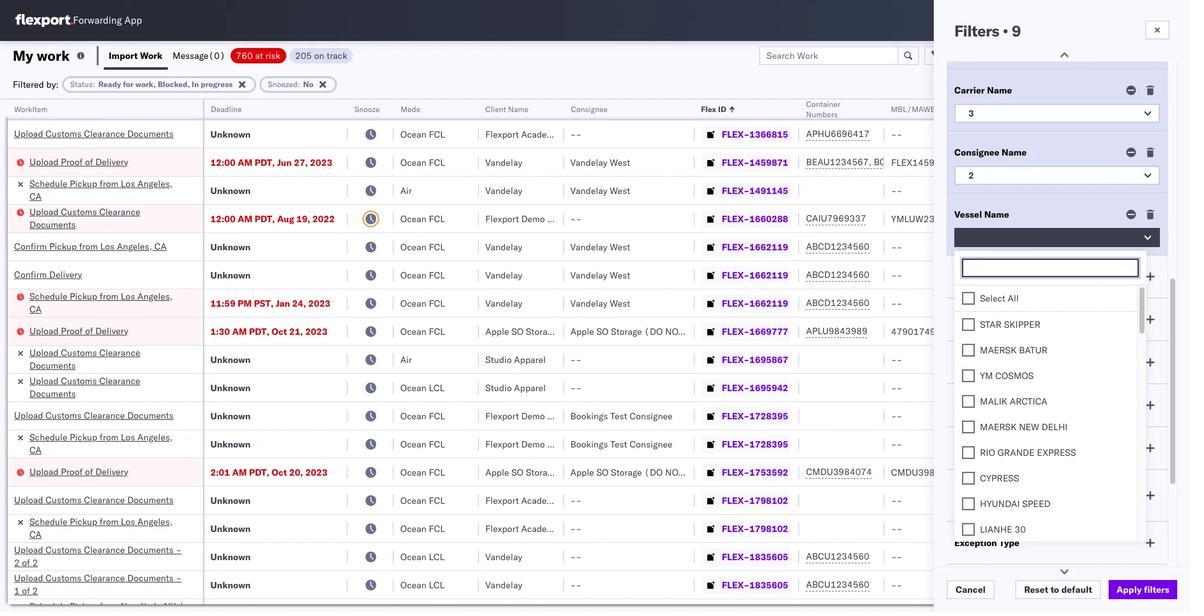 Task type: vqa. For each thing, say whether or not it's contained in the screenshot.
3rd 4,
no



Task type: locate. For each thing, give the bounding box(es) containing it.
flex-1662119 for confirm pickup from los angeles, ca
[[722, 241, 789, 253]]

flex-1798102
[[722, 495, 789, 507], [722, 523, 789, 535]]

apply filters button
[[1109, 581, 1178, 600]]

1 12:00 from the top
[[211, 157, 236, 168]]

1 flex-1662119 from the top
[[722, 241, 789, 253]]

oct
[[272, 326, 287, 337], [272, 467, 287, 478]]

maersk for maersk batur
[[980, 345, 1017, 356]]

1 vertical spatial studio apparel
[[486, 382, 546, 394]]

pickup inside schedule pickup from new york, ny /
[[70, 601, 97, 612]]

flex-1835605 for upload customs clearance documents - 2 of 2
[[722, 551, 789, 563]]

1 gaurav from the top
[[1055, 157, 1084, 168]]

10 ocean fcl from the top
[[400, 467, 445, 478]]

0 horizontal spatial operator
[[955, 400, 993, 411]]

5 schedule from the top
[[29, 601, 67, 612]]

2
[[969, 170, 974, 181], [14, 557, 20, 569], [32, 557, 38, 569], [32, 585, 38, 597]]

0 vertical spatial ready
[[98, 79, 121, 89]]

1728395 up 1753592
[[750, 439, 789, 450]]

batch action
[[1118, 50, 1174, 61]]

1 vertical spatial academy
[[521, 495, 559, 507]]

3 flexport from the top
[[486, 410, 519, 422]]

0 vertical spatial proof
[[61, 156, 83, 168]]

2 upload proof of delivery link from the top
[[29, 325, 128, 337]]

delivery
[[95, 156, 128, 168], [49, 269, 82, 280], [988, 271, 1024, 283], [95, 325, 128, 337], [95, 466, 128, 478]]

2 lcl from the top
[[429, 551, 445, 563]]

6 gaurav jawla from the top
[[1055, 580, 1108, 591]]

pdt, left aug
[[255, 213, 275, 225]]

2 resize handle column header from the left
[[333, 99, 348, 613]]

abcu1234560 for upload customs clearance documents - 2 of 2
[[806, 551, 870, 563]]

2 vertical spatial 1662119
[[750, 298, 789, 309]]

to
[[1051, 584, 1060, 596]]

flex-1491145
[[722, 185, 789, 196]]

customs inside upload customs clearance documents - 2 of 2
[[46, 544, 82, 556]]

1 schedule pickup from los angeles, ca from the top
[[29, 178, 173, 202]]

1 proof from the top
[[61, 156, 83, 168]]

0 vertical spatial air
[[400, 185, 412, 196]]

clearance inside the upload customs clearance documents - 1 of 2
[[84, 573, 125, 584]]

1728395 down 1695942
[[750, 410, 789, 422]]

deadline down progress
[[211, 104, 242, 114]]

10 ocean from the top
[[400, 439, 427, 450]]

pdt, left jun at the left top of the page
[[255, 157, 275, 168]]

5 ocean fcl from the top
[[400, 269, 445, 281]]

0 vertical spatial flex-1835605
[[722, 551, 789, 563]]

ocean lcl
[[400, 382, 445, 394], [400, 551, 445, 563], [400, 580, 445, 591]]

0 vertical spatial flex-1728395
[[722, 410, 789, 422]]

flexport academy
[[486, 128, 559, 140], [486, 495, 559, 507], [486, 523, 559, 535]]

apple so storage (do not use)
[[486, 326, 624, 337], [571, 326, 709, 337], [486, 467, 624, 478], [571, 467, 709, 478]]

flex-1662119 button
[[702, 238, 791, 256], [702, 238, 791, 256], [702, 266, 791, 284], [702, 266, 791, 284], [702, 294, 791, 312], [702, 294, 791, 312]]

21,
[[289, 326, 303, 337]]

6 gaurav from the top
[[1055, 580, 1084, 591]]

my work
[[13, 46, 70, 64]]

deadline inside deadline button
[[211, 104, 242, 114]]

customs inside the upload customs clearance documents - 1 of 2
[[46, 573, 82, 584]]

confirm for confirm pickup from los angeles, ca
[[14, 241, 47, 252]]

1 horizontal spatial numbers
[[938, 104, 970, 114]]

2 vertical spatial ocean lcl
[[400, 580, 445, 591]]

1 vertical spatial 1798102
[[750, 523, 789, 535]]

- inside upload customs clearance documents - 2 of 2
[[176, 544, 182, 556]]

4 flex- from the top
[[722, 213, 750, 225]]

aphu6696417
[[806, 128, 870, 140]]

: left no
[[298, 79, 300, 89]]

abcu1234560 for upload customs clearance documents - 1 of 2
[[806, 579, 870, 591]]

name up 2 button at the top right of the page
[[1002, 147, 1027, 158]]

0 vertical spatial upload proof of delivery button
[[29, 155, 128, 169]]

schedule inside button
[[29, 291, 67, 302]]

2 vertical spatial abcd1234560
[[806, 297, 870, 309]]

flex-1459871 button
[[702, 153, 791, 171], [702, 153, 791, 171]]

2 vandelay west from the top
[[571, 185, 630, 196]]

0 vertical spatial flexport academy
[[486, 128, 559, 140]]

2 vertical spatial proof
[[61, 466, 83, 478]]

schedule pickup from los angeles, ca for vandelay
[[29, 178, 173, 202]]

11:59
[[211, 298, 236, 309]]

1 vertical spatial abcu1234560
[[806, 579, 870, 591]]

0 horizontal spatial work
[[140, 50, 162, 61]]

work left rio
[[955, 443, 977, 454]]

oct for 20,
[[272, 467, 287, 478]]

pdt, left 20,
[[249, 467, 269, 478]]

2023 for 1:30 am pdt, oct 21, 2023
[[305, 326, 328, 337]]

3 west from the top
[[610, 241, 630, 253]]

0 vertical spatial studio apparel
[[486, 354, 546, 366]]

6 flex- from the top
[[722, 269, 750, 281]]

8 ocean fcl from the top
[[400, 410, 445, 422]]

1 vertical spatial lcl
[[429, 551, 445, 563]]

type
[[1001, 443, 1021, 454], [1000, 538, 1020, 549]]

5 gaurav jawla from the top
[[1055, 551, 1108, 563]]

(do
[[559, 326, 578, 337], [644, 326, 663, 337], [559, 467, 578, 478], [644, 467, 663, 478]]

0 vertical spatial confirm
[[14, 241, 47, 252]]

0 vertical spatial operator
[[1055, 104, 1086, 114]]

15 ocean from the top
[[400, 580, 427, 591]]

0 vertical spatial demo
[[521, 213, 545, 225]]

1 vertical spatial flex-1662119
[[722, 269, 789, 281]]

upload customs clearance documents - 1 of 2 link
[[14, 572, 189, 598]]

3 ocean fcl from the top
[[400, 213, 445, 225]]

from inside schedule pickup from new york, ny /
[[100, 601, 118, 612]]

confirm for confirm delivery
[[14, 269, 47, 280]]

0 vertical spatial flex-1662119
[[722, 241, 789, 253]]

2 vertical spatial upload proof of delivery button
[[29, 466, 128, 480]]

Search Work text field
[[759, 46, 899, 65]]

1 vertical spatial 1728395
[[750, 439, 789, 450]]

maersk up arrival date
[[980, 345, 1017, 356]]

760 at risk
[[236, 50, 280, 61]]

skipper
[[1004, 319, 1041, 331]]

1 flex-1728395 from the top
[[722, 410, 789, 422]]

0 vertical spatial maersk
[[980, 345, 1017, 356]]

am right 2:01
[[232, 467, 247, 478]]

1 vertical spatial flex-1835605
[[722, 580, 789, 591]]

am for 12:00 am pdt, aug 19, 2022
[[238, 213, 253, 225]]

lcl for upload customs clearance documents - 1 of 2
[[429, 580, 445, 591]]

2 flexport from the top
[[486, 213, 519, 225]]

4 gaurav jawla from the top
[[1055, 269, 1108, 281]]

0 vertical spatial apparel
[[514, 354, 546, 366]]

air for studio apparel
[[400, 354, 412, 366]]

schedule for flexport academy
[[29, 516, 67, 528]]

1 vertical spatial deadline
[[955, 314, 993, 326]]

1 vertical spatial operator
[[955, 400, 993, 411]]

am right 1:30
[[232, 326, 247, 337]]

flex-1728395
[[722, 410, 789, 422], [722, 439, 789, 450]]

2 vertical spatial upload proof of delivery link
[[29, 466, 128, 478]]

1 vandelay west from the top
[[571, 157, 630, 168]]

cancel button
[[947, 581, 995, 600]]

delivery for 'upload proof of delivery' button associated with 2:01 am pdt, oct 20, 2023
[[95, 466, 128, 478]]

2 vertical spatial lcl
[[429, 580, 445, 591]]

ca inside button
[[29, 303, 42, 315]]

name inside client name button
[[508, 104, 529, 114]]

oct for 21,
[[272, 326, 287, 337]]

1669777
[[750, 326, 789, 337]]

30
[[1015, 524, 1026, 536]]

2 vertical spatial flexport demo consignee
[[486, 439, 591, 450]]

1 vertical spatial abcd1234560
[[806, 269, 870, 281]]

los inside button
[[100, 241, 115, 252]]

2023 right "27,"
[[310, 157, 332, 168]]

upload customs clearance documents - 2 of 2 link
[[14, 544, 189, 569]]

1 vertical spatial maersk
[[980, 422, 1017, 433]]

work right import
[[140, 50, 162, 61]]

None checkbox
[[962, 292, 975, 305], [962, 318, 975, 331], [962, 344, 975, 357], [962, 447, 975, 459], [962, 472, 975, 485], [962, 292, 975, 305], [962, 318, 975, 331], [962, 344, 975, 357], [962, 447, 975, 459], [962, 472, 975, 485]]

1 vertical spatial 12:00
[[211, 213, 236, 225]]

cypress
[[980, 473, 1020, 484]]

2 vertical spatial upload proof of delivery
[[29, 466, 128, 478]]

11 resize handle column header from the left
[[1158, 99, 1173, 613]]

1 horizontal spatial ready
[[955, 486, 981, 497]]

2023 right 20,
[[305, 467, 328, 478]]

0 vertical spatial academy
[[521, 128, 559, 140]]

4 resize handle column header from the left
[[464, 99, 479, 613]]

0 vertical spatial abcd1234560
[[806, 241, 870, 252]]

name
[[987, 85, 1012, 96], [508, 104, 529, 114], [1002, 147, 1027, 158], [985, 209, 1010, 220]]

0 vertical spatial deadline
[[211, 104, 242, 114]]

0 vertical spatial flex-1798102
[[722, 495, 789, 507]]

1 vertical spatial confirm
[[14, 269, 47, 280]]

2 ocean from the top
[[400, 157, 427, 168]]

name for client name
[[508, 104, 529, 114]]

1 vertical spatial apparel
[[514, 382, 546, 394]]

2 schedule from the top
[[29, 291, 67, 302]]

resize handle column header for flex id
[[785, 99, 800, 613]]

operator
[[1055, 104, 1086, 114], [955, 400, 993, 411]]

1 1662119 from the top
[[750, 241, 789, 253]]

angeles, inside button
[[137, 291, 173, 302]]

schedule for vandelay
[[29, 178, 67, 189]]

12:00 left aug
[[211, 213, 236, 225]]

2 oct from the top
[[272, 467, 287, 478]]

clearance inside the ready for customs clearance
[[955, 495, 998, 506]]

12:00 for 12:00 am pdt, aug 19, 2022
[[211, 213, 236, 225]]

1 studio from the top
[[486, 354, 512, 366]]

container numbers
[[806, 99, 841, 119]]

status
[[70, 79, 93, 89]]

0 vertical spatial upload proof of delivery link
[[29, 155, 128, 168]]

0 vertical spatial lcl
[[429, 382, 445, 394]]

resize handle column header for workitem
[[187, 99, 203, 613]]

upload customs clearance documents
[[14, 128, 174, 139], [29, 206, 140, 230], [29, 347, 140, 371], [29, 375, 140, 400], [14, 410, 174, 421], [14, 494, 174, 506]]

6 ocean from the top
[[400, 298, 427, 309]]

flex-1835605 for upload customs clearance documents - 1 of 2
[[722, 580, 789, 591]]

work
[[140, 50, 162, 61], [955, 443, 977, 454]]

0 horizontal spatial :
[[93, 79, 95, 89]]

documents inside the upload customs clearance documents - 1 of 2
[[127, 573, 174, 584]]

pickup inside schedule pickup from los angeles, ca button
[[70, 291, 97, 302]]

1 bookings from the top
[[571, 410, 608, 422]]

batch action button
[[1098, 46, 1182, 65]]

1 vertical spatial demo
[[521, 410, 545, 422]]

0 horizontal spatial numbers
[[806, 110, 838, 119]]

test
[[611, 410, 627, 422], [611, 439, 627, 450]]

2 flex-1728395 from the top
[[722, 439, 789, 450]]

ca for flexport academy
[[29, 529, 42, 540]]

type right item in the bottom of the page
[[1001, 443, 1021, 454]]

quoted delivery date
[[955, 271, 1046, 283]]

1 vertical spatial flexport demo consignee
[[486, 410, 591, 422]]

2 bookings test consignee from the top
[[571, 439, 673, 450]]

4 schedule pickup from los angeles, ca link from the top
[[29, 515, 186, 541]]

2 flex-1835605 from the top
[[722, 580, 789, 591]]

3 flex-1662119 from the top
[[722, 298, 789, 309]]

flex-1669777 button
[[702, 323, 791, 341], [702, 323, 791, 341]]

7 resize handle column header from the left
[[785, 99, 800, 613]]

0 horizontal spatial date
[[986, 357, 1006, 368]]

2 abcu1234560 from the top
[[806, 579, 870, 591]]

upload proof of delivery for 1:30 am pdt, oct 21, 2023
[[29, 325, 128, 337]]

2 abcd1234560 from the top
[[806, 269, 870, 281]]

2023 right 24,
[[308, 298, 331, 309]]

12 ocean from the top
[[400, 495, 427, 507]]

numbers for container numbers
[[806, 110, 838, 119]]

angeles, inside button
[[117, 241, 152, 252]]

479017491
[[892, 326, 942, 337]]

9 unknown from the top
[[211, 495, 251, 507]]

5 flex- from the top
[[722, 241, 750, 253]]

1 vertical spatial proof
[[61, 325, 83, 337]]

operator down ym
[[955, 400, 993, 411]]

schedule pickup from los angeles, ca
[[29, 178, 173, 202], [29, 291, 173, 315], [29, 432, 173, 456], [29, 516, 173, 540]]

am left aug
[[238, 213, 253, 225]]

0 vertical spatial abcu1234560
[[806, 551, 870, 563]]

status : ready for work, blocked, in progress
[[70, 79, 233, 89]]

1 vertical spatial ocean lcl
[[400, 551, 445, 563]]

ocean
[[400, 128, 427, 140], [400, 157, 427, 168], [400, 213, 427, 225], [400, 241, 427, 253], [400, 269, 427, 281], [400, 298, 427, 309], [400, 326, 427, 337], [400, 382, 427, 394], [400, 410, 427, 422], [400, 439, 427, 450], [400, 467, 427, 478], [400, 495, 427, 507], [400, 523, 427, 535], [400, 551, 427, 563], [400, 580, 427, 591]]

1 vertical spatial type
[[1000, 538, 1020, 549]]

resize handle column header for client name
[[549, 99, 564, 613]]

flex-1728395 up flex-1753592
[[722, 439, 789, 450]]

documents
[[127, 128, 174, 139], [29, 219, 76, 230], [29, 360, 76, 371], [29, 388, 76, 400], [127, 410, 174, 421], [127, 494, 174, 506], [127, 544, 174, 556], [127, 573, 174, 584]]

pdt, for 21,
[[249, 326, 269, 337]]

2 upload proof of delivery from the top
[[29, 325, 128, 337]]

type down lianhe 30
[[1000, 538, 1020, 549]]

1 ocean from the top
[[400, 128, 427, 140]]

2 vertical spatial demo
[[521, 439, 545, 450]]

11 unknown from the top
[[211, 551, 251, 563]]

numbers for mbl/mawb numbers
[[938, 104, 970, 114]]

schedule pickup from los angeles, ca link
[[29, 177, 186, 203], [29, 290, 186, 316], [29, 431, 186, 457], [29, 515, 186, 541]]

consignee name
[[955, 147, 1027, 158]]

11:59 pm pst, jan 24, 2023
[[211, 298, 331, 309]]

studio apparel for air
[[486, 354, 546, 366]]

None checkbox
[[962, 370, 975, 383], [962, 395, 975, 408], [962, 421, 975, 434], [962, 498, 975, 511], [962, 524, 975, 536], [962, 370, 975, 383], [962, 395, 975, 408], [962, 421, 975, 434], [962, 498, 975, 511], [962, 524, 975, 536]]

1 schedule pickup from los angeles, ca link from the top
[[29, 177, 186, 203]]

1 horizontal spatial operator
[[1055, 104, 1086, 114]]

oct left 21,
[[272, 326, 287, 337]]

los for vandelay
[[121, 178, 135, 189]]

arrival date
[[955, 357, 1006, 368]]

1 vertical spatial flex-1798102
[[722, 523, 789, 535]]

1 upload proof of delivery link from the top
[[29, 155, 128, 168]]

maersk for maersk new delhi
[[980, 422, 1017, 433]]

delivery for first 'upload proof of delivery' button
[[95, 156, 128, 168]]

schedule pickup from new york, ny / link
[[29, 600, 186, 613]]

name right carrier
[[987, 85, 1012, 96]]

date up skipper
[[1026, 271, 1046, 283]]

maersk up item in the bottom of the page
[[980, 422, 1017, 433]]

pickup inside confirm pickup from los angeles, ca link
[[49, 241, 77, 252]]

upload customs clearance documents - 1 of 2 button
[[14, 572, 189, 599]]

0 vertical spatial date
[[1026, 271, 1046, 283]]

0 vertical spatial bookings test consignee
[[571, 410, 673, 422]]

2 flexport academy from the top
[[486, 495, 559, 507]]

reset to default button
[[1016, 581, 1102, 600]]

angeles, for flexport academy
[[137, 516, 173, 528]]

3 proof from the top
[[61, 466, 83, 478]]

2 1835605 from the top
[[750, 580, 789, 591]]

name right client
[[508, 104, 529, 114]]

1 vertical spatial bookings test consignee
[[571, 439, 673, 450]]

15 flex- from the top
[[722, 523, 750, 535]]

numbers inside container numbers
[[806, 110, 838, 119]]

1 vertical spatial flexport academy
[[486, 495, 559, 507]]

1 horizontal spatial date
[[1026, 271, 1046, 283]]

1 1798102 from the top
[[750, 495, 789, 507]]

1 horizontal spatial :
[[298, 79, 300, 89]]

1 vertical spatial upload proof of delivery button
[[29, 325, 128, 339]]

ocean lcl for upload customs clearance documents - 1 of 2
[[400, 580, 445, 591]]

deadline down select
[[955, 314, 993, 326]]

2 jawla from the top
[[1086, 185, 1108, 196]]

0 vertical spatial bookings
[[571, 410, 608, 422]]

1 vertical spatial oct
[[272, 467, 287, 478]]

studio for ocean lcl
[[486, 382, 512, 394]]

work
[[37, 46, 70, 64]]

1 maersk from the top
[[980, 345, 1017, 356]]

3 schedule pickup from los angeles, ca from the top
[[29, 432, 173, 456]]

0 vertical spatial 1798102
[[750, 495, 789, 507]]

upload proof of delivery button for 2:01 am pdt, oct 20, 2023
[[29, 466, 128, 480]]

operator up omkar at the right top
[[1055, 104, 1086, 114]]

6 jawla from the top
[[1086, 580, 1108, 591]]

star skipper
[[980, 319, 1041, 331]]

3 upload proof of delivery from the top
[[29, 466, 128, 478]]

upload inside the upload customs clearance documents - 1 of 2
[[14, 573, 43, 584]]

tcnu1234565
[[942, 156, 1005, 168]]

maersk
[[980, 345, 1017, 356], [980, 422, 1017, 433]]

1 vertical spatial air
[[400, 354, 412, 366]]

numbers down container
[[806, 110, 838, 119]]

0 vertical spatial ocean lcl
[[400, 382, 445, 394]]

4 ocean fcl from the top
[[400, 241, 445, 253]]

2 vertical spatial flexport academy
[[486, 523, 559, 535]]

exception type
[[955, 538, 1020, 549]]

4 jawla from the top
[[1086, 269, 1108, 281]]

1 vertical spatial 1662119
[[750, 269, 789, 281]]

0 vertical spatial 1835605
[[750, 551, 789, 563]]

abcd1234560 for confirm pickup from los angeles, ca
[[806, 241, 870, 252]]

1 test from the top
[[611, 410, 627, 422]]

name right 'vessel'
[[985, 209, 1010, 220]]

oct left 20,
[[272, 467, 287, 478]]

studio apparel
[[486, 354, 546, 366], [486, 382, 546, 394]]

caiu7969337
[[806, 213, 867, 224]]

abcd1234560
[[806, 241, 870, 252], [806, 269, 870, 281], [806, 297, 870, 309]]

5 unknown from the top
[[211, 354, 251, 366]]

date
[[1026, 271, 1046, 283], [986, 357, 1006, 368]]

2023 for 2:01 am pdt, oct 20, 2023
[[305, 467, 328, 478]]

flexport. image
[[15, 14, 73, 27]]

upload proof of delivery link for 2:01
[[29, 466, 128, 478]]

confirm inside button
[[14, 269, 47, 280]]

consignee inside button
[[571, 104, 608, 114]]

1 ocean fcl from the top
[[400, 128, 445, 140]]

delivery for 1:30 am pdt, oct 21, 2023's 'upload proof of delivery' button
[[95, 325, 128, 337]]

1 vertical spatial test
[[611, 439, 627, 450]]

1 vertical spatial bookings
[[571, 439, 608, 450]]

1 horizontal spatial work
[[955, 443, 977, 454]]

1835605 for upload customs clearance documents - 2 of 2
[[750, 551, 789, 563]]

5 west from the top
[[610, 298, 630, 309]]

1695867
[[750, 354, 789, 366]]

1 vertical spatial 1835605
[[750, 580, 789, 591]]

3 flexport academy from the top
[[486, 523, 559, 535]]

pdt, down pst,
[[249, 326, 269, 337]]

confirm inside button
[[14, 241, 47, 252]]

of inside the upload customs clearance documents - 1 of 2
[[22, 585, 30, 597]]

quoted
[[955, 271, 986, 283]]

flex-1660288
[[722, 213, 789, 225]]

3 gaurav from the top
[[1055, 241, 1084, 253]]

studio for air
[[486, 354, 512, 366]]

apparel for ocean lcl
[[514, 382, 546, 394]]

date up ym
[[986, 357, 1006, 368]]

1 flexport from the top
[[486, 128, 519, 140]]

1 vertical spatial flex-1728395
[[722, 439, 789, 450]]

1662119
[[750, 241, 789, 253], [750, 269, 789, 281], [750, 298, 789, 309]]

am for 2:01 am pdt, oct 20, 2023
[[232, 467, 247, 478]]

vessel
[[955, 209, 982, 220]]

1 resize handle column header from the left
[[187, 99, 203, 613]]

0 vertical spatial upload proof of delivery
[[29, 156, 128, 168]]

2023 right 21,
[[305, 326, 328, 337]]

2 apparel from the top
[[514, 382, 546, 394]]

resize handle column header for container numbers
[[870, 99, 885, 613]]

name for carrier name
[[987, 85, 1012, 96]]

upload customs clearance documents - 1 of 2
[[14, 573, 182, 597]]

2 button
[[955, 166, 1160, 185]]

2 vertical spatial flex-1662119
[[722, 298, 789, 309]]

0 vertical spatial 1728395
[[750, 410, 789, 422]]

1 gaurav jawla from the top
[[1055, 157, 1108, 168]]

0 vertical spatial test
[[611, 410, 627, 422]]

0 vertical spatial flexport demo consignee
[[486, 213, 591, 225]]

4 unknown from the top
[[211, 269, 251, 281]]

2 vertical spatial academy
[[521, 523, 559, 535]]

schedule pickup from los angeles, ca link for flexport demo consignee
[[29, 431, 186, 457]]

1 vertical spatial upload proof of delivery
[[29, 325, 128, 337]]

2023 for 12:00 am pdt, jun 27, 2023
[[310, 157, 332, 168]]

studio apparel for ocean lcl
[[486, 382, 546, 394]]

3 unknown from the top
[[211, 241, 251, 253]]

import work button
[[104, 41, 168, 70]]

confirm
[[14, 241, 47, 252], [14, 269, 47, 280]]

3 schedule from the top
[[29, 432, 67, 443]]

1 vertical spatial upload proof of delivery link
[[29, 325, 128, 337]]

1 vertical spatial ready
[[955, 486, 981, 497]]

7 ocean from the top
[[400, 326, 427, 337]]

12:00 left jun at the left top of the page
[[211, 157, 236, 168]]

work,
[[135, 79, 156, 89]]

resize handle column header
[[187, 99, 203, 613], [333, 99, 348, 613], [379, 99, 394, 613], [464, 99, 479, 613], [549, 99, 564, 613], [680, 99, 695, 613], [785, 99, 800, 613], [870, 99, 885, 613], [1033, 99, 1049, 613], [1119, 99, 1134, 613], [1158, 99, 1173, 613]]

0 vertical spatial 1662119
[[750, 241, 789, 253]]

1728395
[[750, 410, 789, 422], [750, 439, 789, 450]]

1 vertical spatial studio
[[486, 382, 512, 394]]

1 oct from the top
[[272, 326, 287, 337]]

am left jun at the left top of the page
[[238, 157, 253, 168]]

filtered
[[13, 78, 44, 90]]

1835605
[[750, 551, 789, 563], [750, 580, 789, 591]]

1 vertical spatial date
[[986, 357, 1006, 368]]

schedule inside schedule pickup from new york, ny /
[[29, 601, 67, 612]]

flex-1662119 for confirm delivery
[[722, 269, 789, 281]]

: up workitem button
[[93, 79, 95, 89]]

0 vertical spatial work
[[140, 50, 162, 61]]

2 inside the upload customs clearance documents - 1 of 2
[[32, 585, 38, 597]]

0 horizontal spatial deadline
[[211, 104, 242, 114]]

pickup
[[70, 178, 97, 189], [49, 241, 77, 252], [70, 291, 97, 302], [70, 432, 97, 443], [70, 516, 97, 528], [70, 601, 97, 612]]

0 vertical spatial studio
[[486, 354, 512, 366]]

upload proof of delivery button for 1:30 am pdt, oct 21, 2023
[[29, 325, 128, 339]]

1:30
[[211, 326, 230, 337]]

None text field
[[967, 263, 1138, 274]]

numbers down carrier
[[938, 104, 970, 114]]

0 vertical spatial oct
[[272, 326, 287, 337]]

upload customs clearance documents button
[[14, 127, 174, 141], [29, 205, 186, 232], [14, 409, 174, 423], [14, 494, 174, 508]]

1662119 for confirm pickup from los angeles, ca
[[750, 241, 789, 253]]

flex-1728395 down 'flex-1695942'
[[722, 410, 789, 422]]

1662119 for confirm delivery
[[750, 269, 789, 281]]

ready
[[98, 79, 121, 89], [955, 486, 981, 497]]

1 : from the left
[[93, 79, 95, 89]]

confirm pickup from los angeles, ca
[[14, 241, 167, 252]]

list box
[[955, 286, 1137, 613]]

2 confirm from the top
[[14, 269, 47, 280]]

resize handle column header for mode
[[464, 99, 479, 613]]



Task type: describe. For each thing, give the bounding box(es) containing it.
ready inside the ready for customs clearance
[[955, 486, 981, 497]]

id
[[719, 104, 727, 114]]

1 flexport academy from the top
[[486, 128, 559, 140]]

4 flexport from the top
[[486, 439, 519, 450]]

los inside button
[[121, 291, 135, 302]]

cosmos
[[996, 370, 1034, 382]]

1 lcl from the top
[[429, 382, 445, 394]]

confirm pickup from los angeles, ca link
[[14, 240, 167, 253]]

in
[[192, 79, 199, 89]]

schedule pickup from los angeles, ca button
[[29, 290, 186, 317]]

ca for flexport demo consignee
[[29, 444, 42, 456]]

schedule pickup from los angeles, ca inside button
[[29, 291, 173, 315]]

deadline button
[[204, 102, 335, 115]]

for
[[984, 486, 998, 497]]

resize handle column header for mbl/mawb numbers
[[1033, 99, 1049, 613]]

by:
[[46, 78, 59, 90]]

9 ocean fcl from the top
[[400, 439, 445, 450]]

3 abcd1234560 from the top
[[806, 297, 870, 309]]

4 vandelay west from the top
[[571, 269, 630, 281]]

1459871
[[750, 157, 789, 168]]

speed
[[1023, 499, 1051, 510]]

11 ocean from the top
[[400, 467, 427, 478]]

2 1798102 from the top
[[750, 523, 789, 535]]

snooze
[[355, 104, 380, 114]]

schedule pickup from los angeles, ca link for vandelay
[[29, 177, 186, 203]]

omkar savant
[[1055, 128, 1112, 140]]

2 inside 2 button
[[969, 170, 974, 181]]

2 academy from the top
[[521, 495, 559, 507]]

3 academy from the top
[[521, 523, 559, 535]]

documents inside upload customs clearance documents - 2 of 2
[[127, 544, 174, 556]]

of for 1st upload proof of delivery link from the top of the page
[[85, 156, 93, 168]]

for
[[123, 79, 134, 89]]

pdt, for 27,
[[255, 157, 275, 168]]

5 fcl from the top
[[429, 269, 445, 281]]

/
[[178, 601, 184, 612]]

14 flex- from the top
[[722, 495, 750, 507]]

container
[[806, 99, 841, 109]]

flex id
[[702, 104, 727, 114]]

rio grande express
[[980, 447, 1077, 459]]

1 bookings test consignee from the top
[[571, 410, 673, 422]]

1 academy from the top
[[521, 128, 559, 140]]

2:01
[[211, 467, 230, 478]]

3
[[969, 108, 974, 119]]

clearance inside upload customs clearance documents - 2 of 2
[[84, 544, 125, 556]]

7 unknown from the top
[[211, 410, 251, 422]]

lianhe
[[980, 524, 1013, 536]]

cmdu39849018
[[892, 467, 963, 478]]

flex-1753592
[[722, 467, 789, 478]]

1 upload proof of delivery button from the top
[[29, 155, 128, 169]]

ocean lcl for upload customs clearance documents - 2 of 2
[[400, 551, 445, 563]]

19,
[[296, 213, 310, 225]]

air for vandelay
[[400, 185, 412, 196]]

select
[[980, 293, 1006, 304]]

2 unknown from the top
[[211, 185, 251, 196]]

schedule pickup from los angeles, ca for flexport demo consignee
[[29, 432, 173, 456]]

action
[[1146, 50, 1174, 61]]

pdt, for 20,
[[249, 467, 269, 478]]

3 vandelay west from the top
[[571, 241, 630, 253]]

9 ocean from the top
[[400, 410, 427, 422]]

list box containing select all
[[955, 286, 1137, 613]]

8 unknown from the top
[[211, 439, 251, 450]]

205
[[295, 50, 312, 61]]

grande
[[998, 447, 1035, 459]]

new
[[1019, 422, 1040, 433]]

schedule pickup from los angeles, ca for flexport academy
[[29, 516, 173, 540]]

beau1234567, bozo1234565, tcnu1234565
[[806, 156, 1005, 168]]

upload inside upload customs clearance documents - 2 of 2
[[14, 544, 43, 556]]

on
[[314, 50, 324, 61]]

work inside 'button'
[[140, 50, 162, 61]]

customs inside the ready for customs clearance
[[1000, 486, 1038, 497]]

am for 1:30 am pdt, oct 21, 2023
[[232, 326, 247, 337]]

consignee button
[[564, 102, 682, 115]]

proof for 2:01 am pdt, oct 20, 2023
[[61, 466, 83, 478]]

rio
[[980, 447, 996, 459]]

flex
[[702, 104, 717, 114]]

2 demo from the top
[[521, 410, 545, 422]]

abcd1234560 for confirm delivery
[[806, 269, 870, 281]]

1 jawla from the top
[[1086, 157, 1108, 168]]

confirm delivery link
[[14, 268, 82, 281]]

9 flex- from the top
[[722, 354, 750, 366]]

7 ocean fcl from the top
[[400, 326, 445, 337]]

3 flexport demo consignee from the top
[[486, 439, 591, 450]]

1 flex-1798102 from the top
[[722, 495, 789, 507]]

7 flex- from the top
[[722, 298, 750, 309]]

3 1662119 from the top
[[750, 298, 789, 309]]

arctica
[[1010, 396, 1048, 408]]

1695942
[[750, 382, 789, 394]]

1 ocean lcl from the top
[[400, 382, 445, 394]]

: for status
[[93, 79, 95, 89]]

2 west from the top
[[610, 185, 630, 196]]

name for consignee name
[[1002, 147, 1027, 158]]

2 flex-1798102 from the top
[[722, 523, 789, 535]]

24,
[[292, 298, 306, 309]]

blocked,
[[158, 79, 190, 89]]

3 jawla from the top
[[1086, 241, 1108, 253]]

beau1234567,
[[806, 156, 872, 168]]

2023 for 11:59 pm pst, jan 24, 2023
[[308, 298, 331, 309]]

confirm delivery button
[[14, 268, 82, 282]]

: for snoozed
[[298, 79, 300, 89]]

11 flex- from the top
[[722, 410, 750, 422]]

cancel
[[956, 584, 986, 596]]

1 unknown from the top
[[211, 128, 251, 140]]

0 horizontal spatial ready
[[98, 79, 121, 89]]

10 resize handle column header from the left
[[1119, 99, 1134, 613]]

flex-1459871
[[722, 157, 789, 168]]

1 flex- from the top
[[722, 128, 750, 140]]

schedule for flexport demo consignee
[[29, 432, 67, 443]]

4 ocean from the top
[[400, 241, 427, 253]]

client
[[486, 104, 506, 114]]

10 unknown from the top
[[211, 523, 251, 535]]

exception
[[955, 538, 997, 549]]

•
[[1003, 21, 1009, 40]]

12:00 am pdt, jun 27, 2023
[[211, 157, 332, 168]]

6 unknown from the top
[[211, 382, 251, 394]]

5 vandelay west from the top
[[571, 298, 630, 309]]

12 flex- from the top
[[722, 439, 750, 450]]

arrival
[[955, 357, 984, 368]]

am for 12:00 am pdt, jun 27, 2023
[[238, 157, 253, 168]]

6 fcl from the top
[[429, 298, 445, 309]]

mbl/mawb numbers button
[[885, 102, 1036, 115]]

confirm delivery
[[14, 269, 82, 280]]

actions
[[1142, 104, 1168, 114]]

carrier
[[955, 85, 985, 96]]

2 test from the top
[[611, 439, 627, 450]]

apparel for air
[[514, 354, 546, 366]]

angeles, for flexport demo consignee
[[137, 432, 173, 443]]

import
[[109, 50, 138, 61]]

from inside button
[[100, 291, 118, 302]]

12:00 for 12:00 am pdt, jun 27, 2023
[[211, 157, 236, 168]]

ca for vandelay
[[29, 191, 42, 202]]

mbl/mawb
[[892, 104, 936, 114]]

bozo1234565,
[[874, 156, 939, 168]]

angeles, for vandelay
[[137, 178, 173, 189]]

4 west from the top
[[610, 269, 630, 281]]

name for vessel name
[[985, 209, 1010, 220]]

proof for 1:30 am pdt, oct 21, 2023
[[61, 325, 83, 337]]

of for upload proof of delivery link corresponding to 1:30
[[85, 325, 93, 337]]

1 vertical spatial work
[[955, 443, 977, 454]]

1660288
[[750, 213, 789, 225]]

11 ocean fcl from the top
[[400, 495, 445, 507]]

ca inside button
[[154, 241, 167, 252]]

resize handle column header for deadline
[[333, 99, 348, 613]]

3 resize handle column header from the left
[[379, 99, 394, 613]]

12 ocean fcl from the top
[[400, 523, 445, 535]]

4 gaurav from the top
[[1055, 269, 1084, 281]]

9
[[1012, 21, 1021, 40]]

ym
[[980, 370, 993, 382]]

11 fcl from the top
[[429, 495, 445, 507]]

1835605 for upload customs clearance documents - 1 of 2
[[750, 580, 789, 591]]

5 jawla from the top
[[1086, 551, 1108, 563]]

batur
[[1019, 345, 1048, 356]]

(0)
[[209, 50, 225, 61]]

maersk batur
[[980, 345, 1048, 356]]

star
[[980, 319, 1002, 331]]

17 flex- from the top
[[722, 580, 750, 591]]

message (0)
[[173, 50, 225, 61]]

schedule pickup from new york, ny /
[[29, 601, 184, 613]]

14 ocean from the top
[[400, 551, 427, 563]]

los for flexport academy
[[121, 516, 135, 528]]

delivery inside confirm delivery link
[[49, 269, 82, 280]]

upload proof of delivery link for 1:30
[[29, 325, 128, 337]]

schedule pickup from los angeles, ca link for flexport academy
[[29, 515, 186, 541]]

aplu9843989
[[806, 326, 868, 337]]

2022
[[313, 213, 335, 225]]

1 demo from the top
[[521, 213, 545, 225]]

of inside upload customs clearance documents - 2 of 2
[[22, 557, 30, 569]]

4 fcl from the top
[[429, 241, 445, 253]]

york,
[[141, 601, 162, 612]]

1 upload proof of delivery from the top
[[29, 156, 128, 168]]

upload proof of delivery for 2:01 am pdt, oct 20, 2023
[[29, 466, 128, 478]]

confirm pickup from los angeles, ca button
[[14, 240, 167, 254]]

2 ocean fcl from the top
[[400, 157, 445, 168]]

malik arctica
[[980, 396, 1048, 408]]

1 west from the top
[[610, 157, 630, 168]]

delhi
[[1042, 422, 1068, 433]]

2 fcl from the top
[[429, 157, 445, 168]]

6 flexport from the top
[[486, 523, 519, 535]]

9 fcl from the top
[[429, 439, 445, 450]]

pm
[[238, 298, 252, 309]]

3 ocean from the top
[[400, 213, 427, 225]]

jun
[[277, 157, 292, 168]]

205 on track
[[295, 50, 347, 61]]

6 ocean fcl from the top
[[400, 298, 445, 309]]

1753592
[[750, 467, 789, 478]]

5 gaurav from the top
[[1055, 551, 1084, 563]]

hyundai
[[980, 499, 1020, 510]]

cmdu3984074
[[806, 466, 872, 478]]

apply filters
[[1117, 584, 1170, 596]]

lcl for upload customs clearance documents - 2 of 2
[[429, 551, 445, 563]]

resize handle column header for consignee
[[680, 99, 695, 613]]

file exception
[[971, 50, 1031, 61]]

2 bookings from the top
[[571, 439, 608, 450]]

jan
[[276, 298, 290, 309]]

default
[[1062, 584, 1093, 596]]

batch
[[1118, 50, 1143, 61]]

carrier name
[[955, 85, 1012, 96]]

2 gaurav jawla from the top
[[1055, 185, 1108, 196]]

pdt, for 19,
[[255, 213, 275, 225]]

upload customs clearance documents - 2 of 2
[[14, 544, 182, 569]]

16 flex- from the top
[[722, 551, 750, 563]]

10 flex- from the top
[[722, 382, 750, 394]]

no
[[303, 79, 314, 89]]

2 gaurav from the top
[[1055, 185, 1084, 196]]

my
[[13, 46, 33, 64]]

2 schedule pickup from los angeles, ca link from the top
[[29, 290, 186, 316]]

of for upload proof of delivery link associated with 2:01
[[85, 466, 93, 478]]

los for flexport demo consignee
[[121, 432, 135, 443]]

hyundai speed
[[980, 499, 1051, 510]]

12 fcl from the top
[[429, 523, 445, 535]]

- inside the upload customs clearance documents - 1 of 2
[[176, 573, 182, 584]]

10 fcl from the top
[[429, 467, 445, 478]]

12 unknown from the top
[[211, 580, 251, 591]]

flex id button
[[695, 102, 787, 115]]

Search Shipments (/) text field
[[945, 11, 1069, 30]]

1 horizontal spatial deadline
[[955, 314, 993, 326]]

3 fcl from the top
[[429, 213, 445, 225]]

0 vertical spatial type
[[1001, 443, 1021, 454]]

from inside button
[[79, 241, 98, 252]]

forwarding app link
[[15, 14, 142, 27]]



